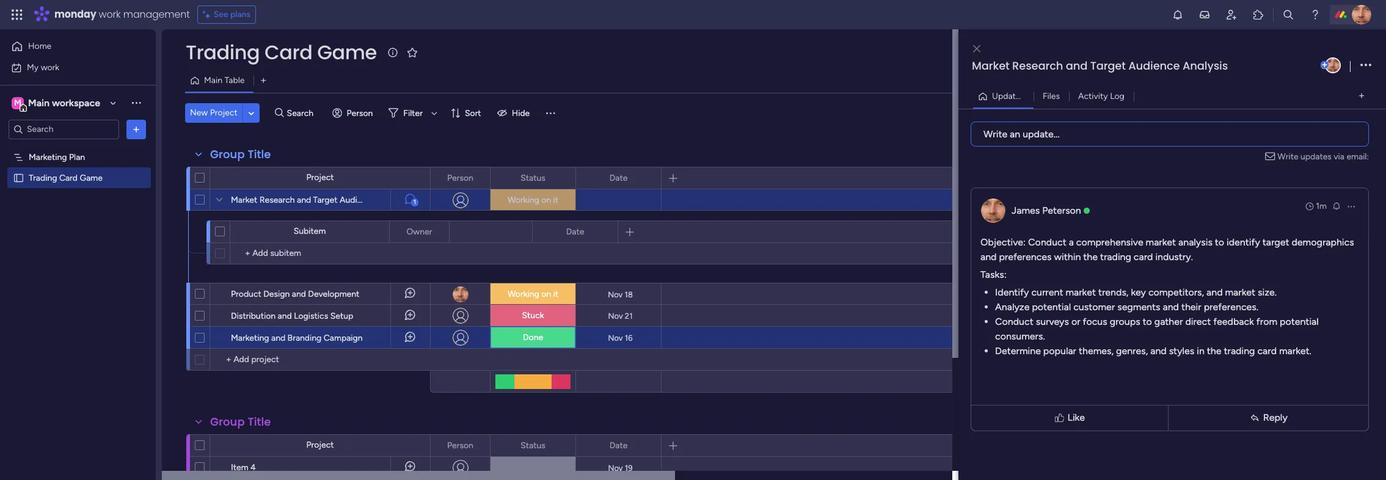Task type: locate. For each thing, give the bounding box(es) containing it.
1 vertical spatial status
[[521, 440, 546, 451]]

1 horizontal spatial card
[[1258, 345, 1277, 357]]

research
[[1013, 58, 1064, 73], [260, 195, 295, 205]]

trading down the comprehensive
[[1101, 251, 1132, 262]]

sort
[[465, 108, 481, 118]]

0 vertical spatial main
[[204, 75, 222, 86]]

main workspace
[[28, 97, 100, 108]]

0 vertical spatial potential
[[1032, 301, 1072, 313]]

0 vertical spatial james peterson image
[[1353, 5, 1372, 24]]

nov left the 16
[[608, 333, 623, 343]]

potential up market.
[[1280, 316, 1319, 327]]

1 vertical spatial on
[[542, 289, 551, 299]]

branding
[[288, 333, 322, 343]]

sort button
[[445, 103, 489, 123]]

1 horizontal spatial trading card game
[[186, 39, 377, 66]]

0 vertical spatial to
[[1215, 236, 1225, 248]]

target up activity log
[[1091, 58, 1126, 73]]

0 vertical spatial date field
[[607, 171, 631, 185]]

group up item
[[210, 414, 245, 430]]

market up preferences.
[[1226, 286, 1256, 298]]

marketing
[[29, 152, 67, 162], [231, 333, 269, 343]]

game
[[317, 39, 377, 66], [80, 173, 103, 183]]

1 vertical spatial trading
[[29, 173, 57, 183]]

card up add view icon
[[265, 39, 313, 66]]

1 vertical spatial 1
[[414, 199, 416, 206]]

analysis down "inbox" icon
[[1183, 58, 1228, 73]]

1 vertical spatial status field
[[518, 439, 549, 453]]

group for date
[[210, 414, 245, 430]]

1 vertical spatial marketing
[[231, 333, 269, 343]]

market research and target audience analysis up activity log
[[972, 58, 1228, 73]]

0 horizontal spatial card
[[59, 173, 78, 183]]

project for person
[[306, 172, 334, 183]]

0 vertical spatial game
[[317, 39, 377, 66]]

1 on from the top
[[542, 195, 551, 205]]

2 title from the top
[[248, 414, 271, 430]]

nov for nov 21
[[608, 311, 623, 321]]

analysis up the owner in the top of the page
[[378, 195, 409, 205]]

within
[[1055, 251, 1081, 262]]

preferences
[[999, 251, 1052, 262]]

files button
[[1034, 86, 1070, 106]]

0 vertical spatial working on it
[[508, 195, 559, 205]]

target
[[1263, 236, 1290, 248]]

nov left "21"
[[608, 311, 623, 321]]

0 horizontal spatial the
[[1084, 251, 1098, 262]]

date for owner
[[566, 226, 584, 237]]

it
[[553, 195, 559, 205], [553, 289, 559, 299]]

marketing left "plan"
[[29, 152, 67, 162]]

work right my
[[41, 62, 59, 72]]

market research and target audience analysis up "subitem"
[[231, 195, 409, 205]]

0 vertical spatial working
[[508, 195, 539, 205]]

competitors,
[[1149, 286, 1205, 298]]

write left the updates
[[1278, 151, 1299, 162]]

1 horizontal spatial 1
[[1032, 91, 1036, 101]]

options image right reminder icon
[[1347, 201, 1357, 211]]

1 horizontal spatial work
[[99, 7, 121, 21]]

1 inside 'button'
[[414, 199, 416, 206]]

target up "subitem"
[[313, 195, 338, 205]]

1 nov from the top
[[608, 290, 623, 299]]

group title field down angle down image
[[207, 147, 274, 163]]

2 on from the top
[[542, 289, 551, 299]]

game left show board description icon
[[317, 39, 377, 66]]

1 working from the top
[[508, 195, 539, 205]]

nov 21
[[608, 311, 633, 321]]

feedback
[[1214, 316, 1255, 327]]

1 horizontal spatial market
[[972, 58, 1010, 73]]

conduct
[[1029, 236, 1067, 248], [996, 316, 1034, 327]]

1 group from the top
[[210, 147, 245, 162]]

1 title from the top
[[248, 147, 271, 162]]

2 nov from the top
[[608, 311, 623, 321]]

0 horizontal spatial trading
[[1101, 251, 1132, 262]]

trading card game up add view icon
[[186, 39, 377, 66]]

in
[[1197, 345, 1205, 357]]

1 horizontal spatial trading
[[186, 39, 260, 66]]

0 vertical spatial on
[[542, 195, 551, 205]]

project for date
[[306, 440, 334, 450]]

1 up the owner in the top of the page
[[414, 199, 416, 206]]

group title for person
[[210, 147, 271, 162]]

trading up the main table
[[186, 39, 260, 66]]

Search field
[[284, 105, 321, 122]]

game down "plan"
[[80, 173, 103, 183]]

Person field
[[444, 171, 477, 185], [444, 439, 477, 453]]

add view image
[[1360, 92, 1365, 101]]

trends,
[[1099, 286, 1129, 298]]

Date field
[[607, 171, 631, 185], [563, 225, 588, 239], [607, 439, 631, 453]]

the right in
[[1208, 345, 1222, 357]]

4
[[251, 463, 256, 473]]

and up activity on the top of the page
[[1066, 58, 1088, 73]]

potential up surveys
[[1032, 301, 1072, 313]]

product
[[231, 289, 261, 299]]

0 horizontal spatial research
[[260, 195, 295, 205]]

market up the customer
[[1066, 286, 1096, 298]]

title for date
[[248, 147, 271, 162]]

trading right public board icon
[[29, 173, 57, 183]]

1 vertical spatial working
[[508, 289, 539, 299]]

1 vertical spatial person field
[[444, 439, 477, 453]]

1 vertical spatial person
[[447, 173, 474, 183]]

1 it from the top
[[553, 195, 559, 205]]

1 right /
[[1032, 91, 1036, 101]]

nov 16
[[608, 333, 633, 343]]

new project
[[190, 108, 238, 118]]

to down segments
[[1143, 316, 1153, 327]]

card
[[1134, 251, 1154, 262], [1258, 345, 1277, 357]]

options image
[[1361, 57, 1372, 74], [130, 123, 142, 135], [1347, 201, 1357, 211]]

group down new project button
[[210, 147, 245, 162]]

james peterson
[[1012, 204, 1082, 216]]

0 horizontal spatial main
[[28, 97, 50, 108]]

files
[[1043, 91, 1060, 101]]

updates
[[1301, 151, 1332, 162]]

write inside button
[[984, 128, 1008, 140]]

2 status field from the top
[[518, 439, 549, 453]]

group title
[[210, 147, 271, 162], [210, 414, 271, 430]]

0 vertical spatial analysis
[[1183, 58, 1228, 73]]

1
[[1032, 91, 1036, 101], [414, 199, 416, 206]]

via
[[1334, 151, 1345, 162]]

2 person field from the top
[[444, 439, 477, 453]]

notifications image
[[1172, 9, 1184, 21]]

1 vertical spatial game
[[80, 173, 103, 183]]

2 group from the top
[[210, 414, 245, 430]]

18
[[625, 290, 633, 299]]

trading down feedback
[[1224, 345, 1256, 357]]

1 vertical spatial potential
[[1280, 316, 1319, 327]]

like button
[[974, 400, 1166, 436]]

date
[[610, 173, 628, 183], [566, 226, 584, 237], [610, 440, 628, 451]]

list box containing marketing plan
[[0, 144, 156, 353]]

1 button
[[391, 189, 430, 211]]

0 vertical spatial options image
[[1361, 57, 1372, 74]]

option
[[0, 146, 156, 149]]

work right monday
[[99, 7, 121, 21]]

0 horizontal spatial 1
[[414, 199, 416, 206]]

0 horizontal spatial game
[[80, 173, 103, 183]]

1 horizontal spatial options image
[[1347, 201, 1357, 211]]

1 horizontal spatial the
[[1208, 345, 1222, 357]]

1 vertical spatial write
[[1278, 151, 1299, 162]]

write for write an update...
[[984, 128, 1008, 140]]

research up /
[[1013, 58, 1064, 73]]

inbox image
[[1199, 9, 1211, 21]]

and right design at bottom
[[292, 289, 306, 299]]

group title field up item
[[207, 414, 274, 430]]

group for person
[[210, 147, 245, 162]]

identify
[[1227, 236, 1261, 248]]

and up gather
[[1163, 301, 1180, 313]]

dapulse addbtn image
[[1321, 61, 1329, 69]]

1 horizontal spatial research
[[1013, 58, 1064, 73]]

title
[[248, 147, 271, 162], [248, 414, 271, 430]]

conduct left a
[[1029, 236, 1067, 248]]

3 nov from the top
[[608, 333, 623, 343]]

1 vertical spatial card
[[1258, 345, 1277, 357]]

1 vertical spatial group
[[210, 414, 245, 430]]

market up industry.
[[1146, 236, 1177, 248]]

0 vertical spatial status field
[[518, 171, 549, 185]]

marketing down distribution
[[231, 333, 269, 343]]

main right workspace 'icon'
[[28, 97, 50, 108]]

card down "plan"
[[59, 173, 78, 183]]

setup
[[330, 311, 353, 321]]

nov left 19
[[608, 464, 623, 473]]

0 vertical spatial status
[[521, 173, 546, 183]]

their
[[1182, 301, 1202, 313]]

1 vertical spatial analysis
[[378, 195, 409, 205]]

card left industry.
[[1134, 251, 1154, 262]]

and left "styles" on the right bottom
[[1151, 345, 1167, 357]]

1 horizontal spatial audience
[[1129, 58, 1180, 73]]

consumers.
[[996, 330, 1046, 342]]

1 group title field from the top
[[207, 147, 274, 163]]

james peterson image
[[1353, 5, 1372, 24], [1326, 57, 1342, 73]]

v2 search image
[[275, 106, 284, 120]]

campaign
[[324, 333, 363, 343]]

0 vertical spatial card
[[265, 39, 313, 66]]

analysis
[[1179, 236, 1213, 248]]

card
[[265, 39, 313, 66], [59, 173, 78, 183]]

0 vertical spatial market
[[972, 58, 1010, 73]]

0 horizontal spatial options image
[[130, 123, 142, 135]]

market research and target audience analysis
[[972, 58, 1228, 73], [231, 195, 409, 205]]

1 vertical spatial market research and target audience analysis
[[231, 195, 409, 205]]

1 horizontal spatial analysis
[[1183, 58, 1228, 73]]

1 vertical spatial date
[[566, 226, 584, 237]]

themes,
[[1079, 345, 1114, 357]]

0 horizontal spatial trading card game
[[29, 173, 103, 183]]

1m link
[[1306, 200, 1327, 212]]

1 vertical spatial working on it
[[508, 289, 559, 299]]

list box
[[0, 144, 156, 353]]

0 horizontal spatial work
[[41, 62, 59, 72]]

and down distribution and logistics setup
[[271, 333, 286, 343]]

customer
[[1074, 301, 1116, 313]]

Status field
[[518, 171, 549, 185], [518, 439, 549, 453]]

0 horizontal spatial marketing
[[29, 152, 67, 162]]

0 vertical spatial date
[[610, 173, 628, 183]]

Search in workspace field
[[26, 122, 102, 136]]

write left "an"
[[984, 128, 1008, 140]]

determine
[[996, 345, 1041, 357]]

monday work management
[[54, 7, 190, 21]]

audience
[[1129, 58, 1180, 73], [340, 195, 376, 205]]

1 group title from the top
[[210, 147, 271, 162]]

analysis
[[1183, 58, 1228, 73], [378, 195, 409, 205]]

title for person
[[248, 414, 271, 430]]

working
[[508, 195, 539, 205], [508, 289, 539, 299]]

Trading Card Game field
[[183, 39, 380, 66]]

2 it from the top
[[553, 289, 559, 299]]

marketing plan
[[29, 152, 85, 162]]

game inside list box
[[80, 173, 103, 183]]

1 vertical spatial date field
[[563, 225, 588, 239]]

working on it
[[508, 195, 559, 205], [508, 289, 559, 299]]

nov for nov 16
[[608, 333, 623, 343]]

title down angle down image
[[248, 147, 271, 162]]

1 vertical spatial work
[[41, 62, 59, 72]]

work for my
[[41, 62, 59, 72]]

work inside button
[[41, 62, 59, 72]]

1 vertical spatial it
[[553, 289, 559, 299]]

distribution and logistics setup
[[231, 311, 353, 321]]

nov
[[608, 290, 623, 299], [608, 311, 623, 321], [608, 333, 623, 343], [608, 464, 623, 473]]

0 vertical spatial group
[[210, 147, 245, 162]]

16
[[625, 333, 633, 343]]

0 vertical spatial group title
[[210, 147, 271, 162]]

1 status field from the top
[[518, 171, 549, 185]]

analysis inside 'field'
[[1183, 58, 1228, 73]]

marketing for marketing and branding campaign
[[231, 333, 269, 343]]

1m
[[1317, 201, 1327, 211]]

1 horizontal spatial target
[[1091, 58, 1126, 73]]

main table
[[204, 75, 245, 86]]

1 person field from the top
[[444, 171, 477, 185]]

Group Title field
[[207, 147, 274, 163], [207, 414, 274, 430]]

research up "subitem"
[[260, 195, 295, 205]]

status field for person
[[518, 171, 549, 185]]

0 vertical spatial group title field
[[207, 147, 274, 163]]

objective:
[[981, 236, 1026, 248]]

1 horizontal spatial james peterson image
[[1353, 5, 1372, 24]]

1 vertical spatial group title
[[210, 414, 271, 430]]

group title field for person
[[207, 414, 274, 430]]

home button
[[7, 37, 131, 56]]

0 horizontal spatial target
[[313, 195, 338, 205]]

0 horizontal spatial card
[[1134, 251, 1154, 262]]

main left table
[[204, 75, 222, 86]]

0 vertical spatial it
[[553, 195, 559, 205]]

1 vertical spatial title
[[248, 414, 271, 430]]

status for person
[[521, 173, 546, 183]]

reply button
[[1172, 408, 1367, 428]]

item
[[231, 463, 249, 473]]

select product image
[[11, 9, 23, 21]]

write
[[984, 128, 1008, 140], [1278, 151, 1299, 162]]

apps image
[[1253, 9, 1265, 21]]

1 vertical spatial trading
[[1224, 345, 1256, 357]]

1 vertical spatial audience
[[340, 195, 376, 205]]

1 horizontal spatial trading
[[1224, 345, 1256, 357]]

+ Add project text field
[[216, 353, 425, 367]]

trading card game down the marketing plan
[[29, 173, 103, 183]]

main for main table
[[204, 75, 222, 86]]

1 vertical spatial market
[[231, 195, 257, 205]]

0 vertical spatial 1
[[1032, 91, 1036, 101]]

0 vertical spatial work
[[99, 7, 121, 21]]

4 nov from the top
[[608, 464, 623, 473]]

options image up add view image
[[1361, 57, 1372, 74]]

title up 4
[[248, 414, 271, 430]]

main
[[204, 75, 222, 86], [28, 97, 50, 108]]

card left market.
[[1258, 345, 1277, 357]]

2 status from the top
[[521, 440, 546, 451]]

group title down angle down image
[[210, 147, 271, 162]]

the right within
[[1084, 251, 1098, 262]]

2 vertical spatial project
[[306, 440, 334, 450]]

conduct down analyze
[[996, 316, 1034, 327]]

target
[[1091, 58, 1126, 73], [313, 195, 338, 205]]

1 vertical spatial to
[[1143, 316, 1153, 327]]

to left identify
[[1215, 236, 1225, 248]]

project inside new project button
[[210, 108, 238, 118]]

and
[[1066, 58, 1088, 73], [297, 195, 311, 205], [981, 251, 997, 262], [1207, 286, 1223, 298], [292, 289, 306, 299], [1163, 301, 1180, 313], [278, 311, 292, 321], [271, 333, 286, 343], [1151, 345, 1167, 357]]

0 vertical spatial project
[[210, 108, 238, 118]]

0 horizontal spatial trading
[[29, 173, 57, 183]]

group title up item
[[210, 414, 271, 430]]

0 vertical spatial target
[[1091, 58, 1126, 73]]

hide button
[[492, 103, 537, 123]]

main inside the workspace selection element
[[28, 97, 50, 108]]

0 vertical spatial write
[[984, 128, 1008, 140]]

nov for nov 19
[[608, 464, 623, 473]]

main inside button
[[204, 75, 222, 86]]

my work
[[27, 62, 59, 72]]

market
[[1146, 236, 1177, 248], [1066, 286, 1096, 298], [1226, 286, 1256, 298]]

workspace
[[52, 97, 100, 108]]

write for write updates via email:
[[1278, 151, 1299, 162]]

2 vertical spatial options image
[[1347, 201, 1357, 211]]

audience down notifications icon on the right of the page
[[1129, 58, 1180, 73]]

2 group title field from the top
[[207, 414, 274, 430]]

nov 19
[[608, 464, 633, 473]]

1 horizontal spatial potential
[[1280, 316, 1319, 327]]

dapulse drag 2 image
[[961, 241, 965, 255]]

person button
[[327, 103, 380, 123]]

options image down workspace options icon
[[130, 123, 142, 135]]

my
[[27, 62, 39, 72]]

tasks:
[[981, 269, 1007, 280]]

0 vertical spatial the
[[1084, 251, 1098, 262]]

preferences.
[[1204, 301, 1259, 313]]

an
[[1010, 128, 1021, 140]]

2 group title from the top
[[210, 414, 271, 430]]

peterson
[[1043, 204, 1082, 216]]

1 status from the top
[[521, 173, 546, 183]]

email:
[[1347, 151, 1370, 162]]

nov left 18
[[608, 290, 623, 299]]

audience left 1 'button'
[[340, 195, 376, 205]]

home
[[28, 41, 51, 51]]

0 vertical spatial trading
[[186, 39, 260, 66]]



Task type: vqa. For each thing, say whether or not it's contained in the screenshot.
Help
no



Task type: describe. For each thing, give the bounding box(es) containing it.
Owner field
[[404, 225, 435, 239]]

public board image
[[13, 172, 24, 184]]

2 vertical spatial date field
[[607, 439, 631, 453]]

size.
[[1258, 286, 1277, 298]]

activity log
[[1079, 91, 1125, 101]]

industry.
[[1156, 251, 1194, 262]]

1 vertical spatial conduct
[[996, 316, 1034, 327]]

popular
[[1044, 345, 1077, 357]]

like
[[1068, 412, 1085, 424]]

key
[[1132, 286, 1147, 298]]

filter button
[[384, 103, 442, 123]]

and up tasks: at the right
[[981, 251, 997, 262]]

date for status
[[610, 173, 628, 183]]

james
[[1012, 204, 1040, 216]]

0 horizontal spatial audience
[[340, 195, 376, 205]]

monday
[[54, 7, 96, 21]]

menu image
[[545, 107, 557, 119]]

management
[[123, 7, 190, 21]]

market inside 'field'
[[972, 58, 1010, 73]]

person inside popup button
[[347, 108, 373, 118]]

a
[[1069, 236, 1074, 248]]

genres,
[[1117, 345, 1149, 357]]

0 horizontal spatial analysis
[[378, 195, 409, 205]]

2 working from the top
[[508, 289, 539, 299]]

1 vertical spatial trading card game
[[29, 173, 103, 183]]

marketing for marketing plan
[[29, 152, 67, 162]]

1 horizontal spatial to
[[1215, 236, 1225, 248]]

0 horizontal spatial market
[[1066, 286, 1096, 298]]

see plans button
[[197, 6, 256, 24]]

0 vertical spatial card
[[1134, 251, 1154, 262]]

and up preferences.
[[1207, 286, 1223, 298]]

my work button
[[7, 58, 131, 77]]

nov 18
[[608, 290, 633, 299]]

table
[[225, 75, 245, 86]]

add view image
[[261, 76, 266, 85]]

Market Research and Target Audience Analysis field
[[969, 58, 1319, 74]]

current
[[1032, 286, 1064, 298]]

21
[[625, 311, 633, 321]]

write an update... button
[[971, 121, 1370, 146]]

direct
[[1186, 316, 1212, 327]]

add to favorites image
[[406, 46, 418, 58]]

envelope o image
[[1266, 150, 1278, 163]]

19
[[625, 464, 633, 473]]

0 horizontal spatial to
[[1143, 316, 1153, 327]]

group title field for date
[[207, 147, 274, 163]]

2 vertical spatial date
[[610, 440, 628, 451]]

arrow down image
[[427, 106, 442, 120]]

0 horizontal spatial potential
[[1032, 301, 1072, 313]]

styles
[[1170, 345, 1195, 357]]

subitem
[[294, 226, 326, 237]]

reminder image
[[1332, 201, 1342, 211]]

work for monday
[[99, 7, 121, 21]]

and down design at bottom
[[278, 311, 292, 321]]

design
[[264, 289, 290, 299]]

main table button
[[185, 71, 254, 90]]

updates / 1
[[993, 91, 1036, 101]]

or
[[1072, 316, 1081, 327]]

main for main workspace
[[28, 97, 50, 108]]

close image
[[974, 44, 981, 53]]

activity log button
[[1070, 86, 1134, 106]]

target inside market research and target audience analysis 'field'
[[1091, 58, 1126, 73]]

filter
[[404, 108, 423, 118]]

market.
[[1280, 345, 1312, 357]]

invite members image
[[1226, 9, 1238, 21]]

status field for date
[[518, 439, 549, 453]]

1 vertical spatial the
[[1208, 345, 1222, 357]]

updates
[[993, 91, 1025, 101]]

plans
[[230, 9, 251, 20]]

date field for status
[[607, 171, 631, 185]]

focus
[[1083, 316, 1108, 327]]

/
[[1027, 91, 1030, 101]]

workspace selection element
[[12, 96, 102, 112]]

and inside 'field'
[[1066, 58, 1088, 73]]

groups
[[1110, 316, 1141, 327]]

date field for owner
[[563, 225, 588, 239]]

1 vertical spatial james peterson image
[[1326, 57, 1342, 73]]

0 vertical spatial trading
[[1101, 251, 1132, 262]]

development
[[308, 289, 360, 299]]

comprehensive
[[1077, 236, 1144, 248]]

2 horizontal spatial market
[[1226, 286, 1256, 298]]

1 vertical spatial target
[[313, 195, 338, 205]]

2 working on it from the top
[[508, 289, 559, 299]]

1 vertical spatial options image
[[130, 123, 142, 135]]

1 working on it from the top
[[508, 195, 559, 205]]

stuck
[[522, 310, 544, 321]]

objective: conduct a comprehensive market analysis to identify target demographics and preferences within the trading card industry. tasks: identify current market trends, key competitors, and market size. analyze potential customer segments and their preferences. conduct surveys or focus groups to gather direct feedback from potential consumers. determine popular themes, genres, and styles in the trading card market.
[[981, 236, 1355, 357]]

marketing and branding campaign
[[231, 333, 363, 343]]

update...
[[1023, 128, 1060, 140]]

help image
[[1310, 9, 1322, 21]]

updates / 1 button
[[974, 86, 1036, 106]]

workspace options image
[[130, 97, 142, 109]]

status for date
[[521, 440, 546, 451]]

owner
[[407, 226, 432, 237]]

workspace image
[[12, 96, 24, 110]]

0 horizontal spatial market
[[231, 195, 257, 205]]

and up "subitem"
[[297, 195, 311, 205]]

distribution
[[231, 311, 276, 321]]

1 horizontal spatial game
[[317, 39, 377, 66]]

1 horizontal spatial card
[[265, 39, 313, 66]]

product design and development
[[231, 289, 360, 299]]

show board description image
[[385, 46, 400, 59]]

demographics
[[1292, 236, 1355, 248]]

2 vertical spatial person
[[447, 440, 474, 451]]

search everything image
[[1283, 9, 1295, 21]]

research inside 'field'
[[1013, 58, 1064, 73]]

audience inside 'field'
[[1129, 58, 1180, 73]]

analyze
[[996, 301, 1030, 313]]

from
[[1257, 316, 1278, 327]]

write an update...
[[984, 128, 1060, 140]]

group title for date
[[210, 414, 271, 430]]

angle down image
[[248, 108, 254, 118]]

james peterson link
[[1012, 204, 1082, 216]]

gather
[[1155, 316, 1183, 327]]

see plans
[[214, 9, 251, 20]]

segments
[[1118, 301, 1161, 313]]

logistics
[[294, 311, 328, 321]]

see
[[214, 9, 228, 20]]

market research and target audience analysis inside 'field'
[[972, 58, 1228, 73]]

0 vertical spatial trading card game
[[186, 39, 377, 66]]

0 vertical spatial conduct
[[1029, 236, 1067, 248]]

new
[[190, 108, 208, 118]]

activity
[[1079, 91, 1108, 101]]

done
[[523, 332, 543, 343]]

nov for nov 18
[[608, 290, 623, 299]]

1 inside button
[[1032, 91, 1036, 101]]

+ Add subitem text field
[[237, 246, 364, 261]]

1 horizontal spatial market
[[1146, 236, 1177, 248]]

write updates via email:
[[1278, 151, 1370, 162]]

plan
[[69, 152, 85, 162]]



